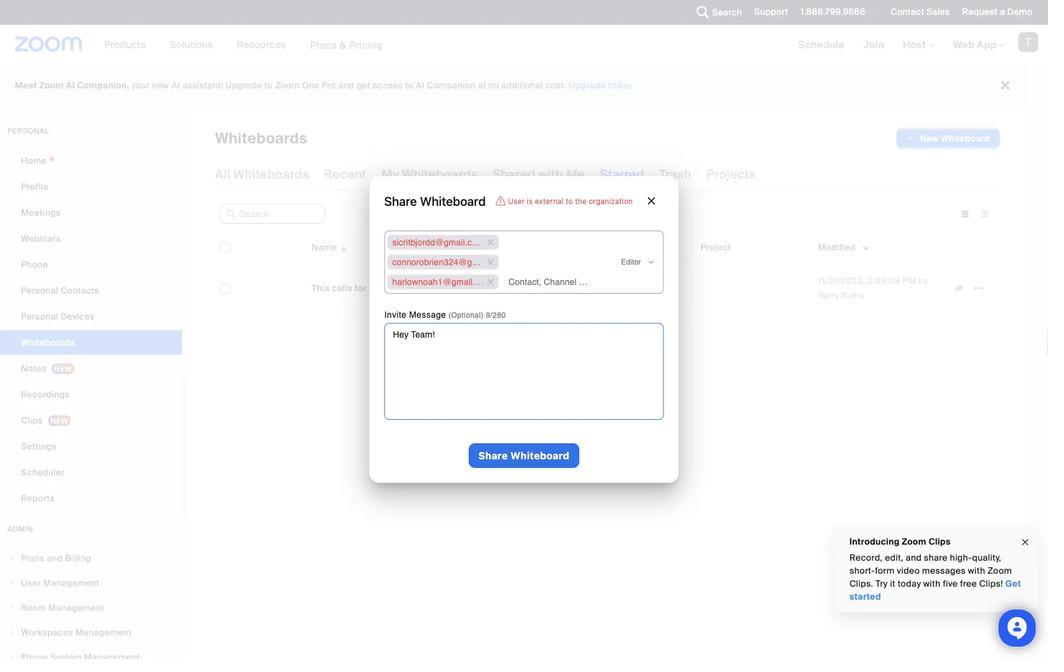 Task type: locate. For each thing, give the bounding box(es) containing it.
invite message (optional) 9/280
[[384, 310, 506, 320]]

cell down project
[[696, 286, 813, 291]]

home
[[21, 155, 47, 166]]

2 vertical spatial with
[[924, 578, 941, 590]]

1 horizontal spatial clips
[[929, 536, 951, 547]]

2:09:09
[[867, 275, 901, 286]]

1 vertical spatial and
[[906, 552, 922, 564]]

today inside record, edit, and share high-quality, short-form video messages with zoom clips. try it today with five free clips!
[[898, 578, 921, 590]]

clips link
[[0, 408, 182, 433]]

0 horizontal spatial with
[[539, 166, 563, 182]]

0 horizontal spatial today
[[608, 80, 633, 91]]

1 horizontal spatial turtle
[[842, 290, 865, 301]]

1 vertical spatial a
[[369, 282, 374, 294]]

to left one
[[264, 80, 273, 91]]

settings
[[21, 441, 57, 452]]

with down messages
[[924, 578, 941, 590]]

(external) for harlownoah1@gmail.com (external)
[[494, 277, 532, 287]]

request a demo link
[[953, 0, 1049, 25], [963, 6, 1033, 18]]

zoom left one
[[275, 80, 300, 91]]

turtle down the "editor"
[[606, 282, 630, 294]]

ai left companion
[[416, 80, 425, 91]]

contact sales link
[[882, 0, 953, 25], [891, 6, 950, 18]]

admin menu menu
[[0, 547, 182, 659]]

zoom up edit,
[[902, 536, 927, 547]]

upgrade
[[225, 80, 262, 91], [569, 80, 606, 91]]

phone link
[[0, 252, 182, 277]]

plans
[[310, 39, 337, 51]]

notes link
[[0, 356, 182, 381]]

by
[[919, 275, 929, 286]]

1 horizontal spatial upgrade
[[569, 80, 606, 91]]

cost.
[[546, 80, 567, 91]]

0 horizontal spatial upgrade
[[225, 80, 262, 91]]

1 horizontal spatial share
[[479, 450, 508, 462]]

(external)
[[487, 238, 524, 247], [510, 257, 547, 267], [494, 277, 532, 287]]

cell left this
[[238, 272, 297, 305]]

connorobrien324@gmail.com (external)
[[393, 257, 547, 267]]

grid mode, not selected image
[[956, 208, 976, 220]]

1 personal from the top
[[21, 285, 58, 296]]

0 horizontal spatial a
[[369, 282, 374, 294]]

0 vertical spatial starred
[[600, 166, 645, 182]]

recordings
[[21, 389, 70, 400]]

project
[[701, 242, 731, 253]]

to left the on the right
[[566, 197, 573, 205]]

editor
[[621, 258, 641, 267]]

0 vertical spatial share
[[384, 194, 417, 208]]

profile
[[21, 181, 49, 192]]

message
[[409, 310, 446, 320]]

1 vertical spatial clips
[[929, 536, 951, 547]]

1 horizontal spatial whiteboard
[[511, 450, 570, 462]]

delete harlownoah1@gmail.com (external) button image
[[488, 279, 494, 285]]

personal down phone
[[21, 285, 58, 296]]

none field containing sicritbjordd@gmail.com (external)
[[384, 231, 664, 294]]

and up video
[[906, 552, 922, 564]]

with up free
[[968, 565, 986, 577]]

companion
[[427, 80, 476, 91]]

2 vertical spatial (external)
[[494, 277, 532, 287]]

0 vertical spatial (external)
[[487, 238, 524, 247]]

0 vertical spatial personal
[[21, 285, 58, 296]]

whiteboard
[[420, 194, 486, 208], [511, 450, 570, 462]]

ai left companion,
[[66, 80, 75, 91]]

no
[[489, 80, 499, 91]]

(external) inside button
[[487, 238, 524, 247]]

sicritbjordd@gmail.com (external) button
[[388, 235, 524, 250]]

close image
[[1021, 536, 1031, 550]]

terry inside the 11/21/2023, 2:09:09 pm by terry turtle
[[818, 290, 839, 301]]

plans & pricing link
[[310, 39, 383, 51], [310, 39, 383, 51]]

clips up settings
[[21, 415, 43, 426]]

(external) up contact, channel or email "text field"
[[510, 257, 547, 267]]

to
[[264, 80, 273, 91], [405, 80, 414, 91], [566, 197, 573, 205]]

0 horizontal spatial share
[[384, 194, 417, 208]]

this calls for a parade
[[312, 282, 407, 294]]

2 personal from the top
[[21, 311, 58, 322]]

(external) for sicritbjordd@gmail.com (external)
[[487, 238, 524, 247]]

and inside meet zoom ai companion, "footer"
[[338, 80, 354, 91]]

whiteboards right my
[[402, 166, 478, 182]]

my
[[382, 166, 399, 182]]

zoom
[[39, 80, 64, 91], [275, 80, 300, 91], [902, 536, 927, 547], [988, 565, 1013, 577]]

1 horizontal spatial terry
[[818, 290, 839, 301]]

a left demo
[[1000, 6, 1005, 18]]

0 vertical spatial whiteboard
[[420, 194, 486, 208]]

introducing zoom clips
[[850, 536, 951, 547]]

0 horizontal spatial cell
[[238, 272, 297, 305]]

get
[[357, 80, 370, 91]]

0 horizontal spatial clips
[[21, 415, 43, 426]]

1 horizontal spatial starred
[[600, 166, 645, 182]]

(external) right delete harlownoah1@gmail.com (external) button image
[[494, 277, 532, 287]]

11/21/2023, 2:09:09 pm by terry turtle
[[818, 275, 929, 301]]

contact sales link up join
[[882, 0, 953, 25]]

starred right delete sicritbjordd@gmail.com (external) button image
[[497, 242, 529, 253]]

2 upgrade from the left
[[569, 80, 606, 91]]

1.888.799.9666 button up 'schedule'
[[792, 0, 869, 25]]

personal for personal devices
[[21, 311, 58, 322]]

scheduler
[[21, 467, 65, 478]]

1 horizontal spatial and
[[906, 552, 922, 564]]

modified
[[818, 242, 856, 253]]

and
[[338, 80, 354, 91], [906, 552, 922, 564]]

11/21/2023,
[[818, 275, 865, 286]]

trash
[[659, 166, 692, 182]]

your
[[132, 80, 150, 91]]

meet zoom ai companion, your new ai assistant! upgrade to zoom one pro and get access to ai companion at no additional cost. upgrade today
[[15, 80, 633, 91]]

clips
[[21, 415, 43, 426], [929, 536, 951, 547]]

1 horizontal spatial today
[[898, 578, 921, 590]]

1 vertical spatial share whiteboard
[[479, 450, 570, 462]]

upgrade today link
[[569, 80, 633, 91]]

share inside button
[[479, 450, 508, 462]]

starred inside tabs of all whiteboard page tab list
[[600, 166, 645, 182]]

clips inside personal menu menu
[[21, 415, 43, 426]]

whiteboards
[[215, 129, 307, 148], [234, 166, 309, 182], [402, 166, 478, 182]]

whiteboards up search text field
[[234, 166, 309, 182]]

0 vertical spatial clips
[[21, 415, 43, 426]]

0 horizontal spatial starred
[[497, 242, 529, 253]]

harlownoah1@gmail.com (external)
[[393, 277, 532, 287]]

0 horizontal spatial and
[[338, 80, 354, 91]]

1 horizontal spatial cell
[[696, 286, 813, 291]]

pm
[[903, 275, 917, 286]]

meet zoom ai companion, footer
[[0, 64, 1030, 107]]

personal
[[7, 126, 49, 136]]

0 horizontal spatial to
[[264, 80, 273, 91]]

to right access
[[405, 80, 414, 91]]

recordings link
[[0, 382, 182, 407]]

webinars
[[21, 233, 61, 244]]

0 horizontal spatial whiteboard
[[420, 194, 486, 208]]

None field
[[384, 231, 664, 294]]

meetings
[[21, 207, 61, 218]]

1 horizontal spatial with
[[924, 578, 941, 590]]

a right for at left
[[369, 282, 374, 294]]

and inside record, edit, and share high-quality, short-form video messages with zoom clips. try it today with five free clips!
[[906, 552, 922, 564]]

upgrade right "cost."
[[569, 80, 606, 91]]

personal down personal contacts
[[21, 311, 58, 322]]

0 vertical spatial with
[[539, 166, 563, 182]]

quality,
[[973, 552, 1002, 564]]

0 horizontal spatial ai
[[66, 80, 75, 91]]

application
[[215, 231, 1010, 322], [497, 279, 573, 298]]

(external) up delete connorobrien324@gmail.com (external) button image
[[487, 238, 524, 247]]

2 horizontal spatial with
[[968, 565, 986, 577]]

with left me
[[539, 166, 563, 182]]

1 vertical spatial today
[[898, 578, 921, 590]]

cell
[[238, 272, 297, 305], [696, 286, 813, 291]]

1.888.799.9666 button
[[792, 0, 869, 25], [801, 6, 866, 18]]

clips up "share"
[[929, 536, 951, 547]]

starred up organization
[[600, 166, 645, 182]]

arrow down image
[[337, 240, 348, 255]]

turtle down 11/21/2023,
[[842, 290, 865, 301]]

2 horizontal spatial ai
[[416, 80, 425, 91]]

meetings navigation
[[789, 25, 1049, 65]]

at
[[478, 80, 486, 91]]

1 horizontal spatial ai
[[172, 80, 180, 91]]

0 vertical spatial and
[[338, 80, 354, 91]]

contact
[[891, 6, 925, 18]]

settings link
[[0, 434, 182, 459]]

whiteboard inside button
[[511, 450, 570, 462]]

one
[[302, 80, 320, 91]]

terry
[[583, 282, 604, 294], [818, 290, 839, 301]]

and left get
[[338, 80, 354, 91]]

free
[[961, 578, 977, 590]]

share whiteboard button
[[469, 444, 580, 468]]

user is external to the organization
[[508, 197, 633, 205]]

ai right new
[[172, 80, 180, 91]]

harlownoah1@gmail.com (external) button
[[388, 275, 532, 290]]

whiteboards for my
[[402, 166, 478, 182]]

1 vertical spatial share
[[479, 450, 508, 462]]

1 horizontal spatial a
[[1000, 6, 1005, 18]]

share whiteboard
[[384, 194, 486, 208], [479, 450, 570, 462]]

1 horizontal spatial to
[[405, 80, 414, 91]]

a
[[1000, 6, 1005, 18], [369, 282, 374, 294]]

1 vertical spatial whiteboard
[[511, 450, 570, 462]]

banner
[[0, 25, 1049, 65]]

try
[[876, 578, 888, 590]]

upgrade down product information navigation
[[225, 80, 262, 91]]

zoom up clips!
[[988, 565, 1013, 577]]

1 vertical spatial (external)
[[510, 257, 547, 267]]

with inside tabs of all whiteboard page tab list
[[539, 166, 563, 182]]

1 ai from the left
[[66, 80, 75, 91]]

five
[[943, 578, 958, 590]]

reports link
[[0, 486, 182, 511]]

record, edit, and share high-quality, short-form video messages with zoom clips. try it today with five free clips!
[[850, 552, 1013, 590]]

this calls for a parade, modified at nov 21, 2023 by terry turtle, link, starred element
[[238, 272, 297, 305]]

1 vertical spatial personal
[[21, 311, 58, 322]]

0 vertical spatial today
[[608, 80, 633, 91]]

3 ai from the left
[[416, 80, 425, 91]]

with
[[539, 166, 563, 182], [968, 565, 986, 577], [924, 578, 941, 590]]

request
[[963, 6, 998, 18]]



Task type: vqa. For each thing, say whether or not it's contained in the screenshot.
My Meeting text box
no



Task type: describe. For each thing, give the bounding box(es) containing it.
edit,
[[885, 552, 904, 564]]

all
[[215, 166, 230, 182]]

zoom logo image
[[15, 36, 83, 52]]

9/280
[[486, 311, 506, 320]]

started
[[850, 591, 882, 603]]

additional
[[502, 80, 543, 91]]

projects
[[707, 166, 756, 182]]

get started link
[[850, 578, 1022, 603]]

tabs of all whiteboard page tab list
[[215, 158, 756, 191]]

harlownoah1@gmail.com
[[393, 277, 492, 287]]

plans & pricing
[[310, 39, 383, 51]]

personal for personal contacts
[[21, 285, 58, 296]]

demo
[[1008, 6, 1033, 18]]

clips!
[[980, 578, 1004, 590]]

application containing name
[[215, 231, 1010, 322]]

access
[[373, 80, 403, 91]]

my whiteboards
[[382, 166, 478, 182]]

Type here text field
[[393, 328, 655, 415]]

video
[[897, 565, 920, 577]]

name
[[312, 242, 337, 253]]

1 upgrade from the left
[[225, 80, 262, 91]]

reports
[[21, 493, 55, 504]]

companion,
[[77, 80, 129, 91]]

&
[[339, 39, 347, 51]]

zoom right meet
[[39, 80, 64, 91]]

all whiteboards
[[215, 166, 309, 182]]

new
[[152, 80, 169, 91]]

record,
[[850, 552, 883, 564]]

connorobrien324@gmail.com
[[393, 257, 508, 267]]

terry turtle
[[583, 282, 630, 294]]

parade
[[376, 282, 407, 294]]

sales
[[927, 6, 950, 18]]

0 vertical spatial share whiteboard
[[384, 194, 486, 208]]

connorobrien324@gmail.com (external) button
[[388, 255, 547, 270]]

contacts
[[61, 285, 99, 296]]

messages
[[923, 565, 966, 577]]

shared
[[493, 166, 536, 182]]

organization
[[589, 197, 633, 205]]

Search text field
[[220, 204, 325, 224]]

webinars link
[[0, 226, 182, 251]]

clips.
[[850, 578, 874, 590]]

0 horizontal spatial turtle
[[606, 282, 630, 294]]

0 vertical spatial a
[[1000, 6, 1005, 18]]

share whiteboard inside button
[[479, 450, 570, 462]]

share
[[924, 552, 948, 564]]

a inside application
[[369, 282, 374, 294]]

notes
[[21, 363, 46, 374]]

devices
[[61, 311, 95, 322]]

2 ai from the left
[[172, 80, 180, 91]]

form
[[875, 565, 895, 577]]

invite
[[384, 310, 407, 320]]

recent
[[324, 166, 367, 182]]

product information navigation
[[95, 25, 392, 65]]

today inside meet zoom ai companion, "footer"
[[608, 80, 633, 91]]

introducing
[[850, 536, 900, 547]]

sicritbjordd@gmail.com (external)
[[393, 238, 524, 247]]

assistant!
[[182, 80, 223, 91]]

turtle inside the 11/21/2023, 2:09:09 pm by terry turtle
[[842, 290, 865, 301]]

personal contacts
[[21, 285, 99, 296]]

contact sales
[[891, 6, 950, 18]]

home link
[[0, 148, 182, 173]]

banner containing schedule
[[0, 25, 1049, 65]]

1.888.799.9666 button up schedule link
[[801, 6, 866, 18]]

for
[[355, 282, 367, 294]]

phone
[[21, 259, 48, 270]]

personal devices
[[21, 311, 95, 322]]

sicritbjordd@gmail.com
[[393, 238, 484, 247]]

me
[[566, 166, 585, 182]]

is
[[527, 197, 533, 205]]

1 vertical spatial with
[[968, 565, 986, 577]]

shared with me
[[493, 166, 585, 182]]

list mode, selected image
[[976, 208, 995, 220]]

pro
[[322, 80, 336, 91]]

whiteboards up all whiteboards
[[215, 129, 307, 148]]

(optional)
[[449, 311, 484, 320]]

the
[[575, 197, 587, 205]]

editor button
[[616, 255, 661, 270]]

high-
[[950, 552, 973, 564]]

schedule
[[798, 38, 845, 51]]

delete connorobrien324@gmail.com (external) button image
[[488, 259, 494, 265]]

this
[[312, 282, 330, 294]]

join
[[864, 38, 885, 51]]

profile link
[[0, 174, 182, 199]]

schedule link
[[789, 25, 854, 64]]

it
[[890, 578, 896, 590]]

scheduler link
[[0, 460, 182, 485]]

short-
[[850, 565, 875, 577]]

zoom inside record, edit, and share high-quality, short-form video messages with zoom clips. try it today with five free clips!
[[988, 565, 1013, 577]]

1 vertical spatial starred
[[497, 242, 529, 253]]

delete sicritbjordd@gmail.com (external) button image
[[488, 239, 494, 246]]

external
[[535, 197, 564, 205]]

0 horizontal spatial terry
[[583, 282, 604, 294]]

(external) for connorobrien324@gmail.com (external)
[[510, 257, 547, 267]]

meet
[[15, 80, 37, 91]]

personal devices link
[[0, 304, 182, 329]]

contact sales link up "meetings" "navigation"
[[891, 6, 950, 18]]

personal contacts link
[[0, 278, 182, 303]]

admin
[[7, 525, 33, 534]]

Contact, Channel or Email text field
[[504, 272, 597, 292]]

support
[[755, 6, 789, 18]]

2 horizontal spatial to
[[566, 197, 573, 205]]

user
[[508, 197, 525, 205]]

join link
[[854, 25, 894, 64]]

personal menu menu
[[0, 148, 182, 512]]

whiteboards for all
[[234, 166, 309, 182]]



